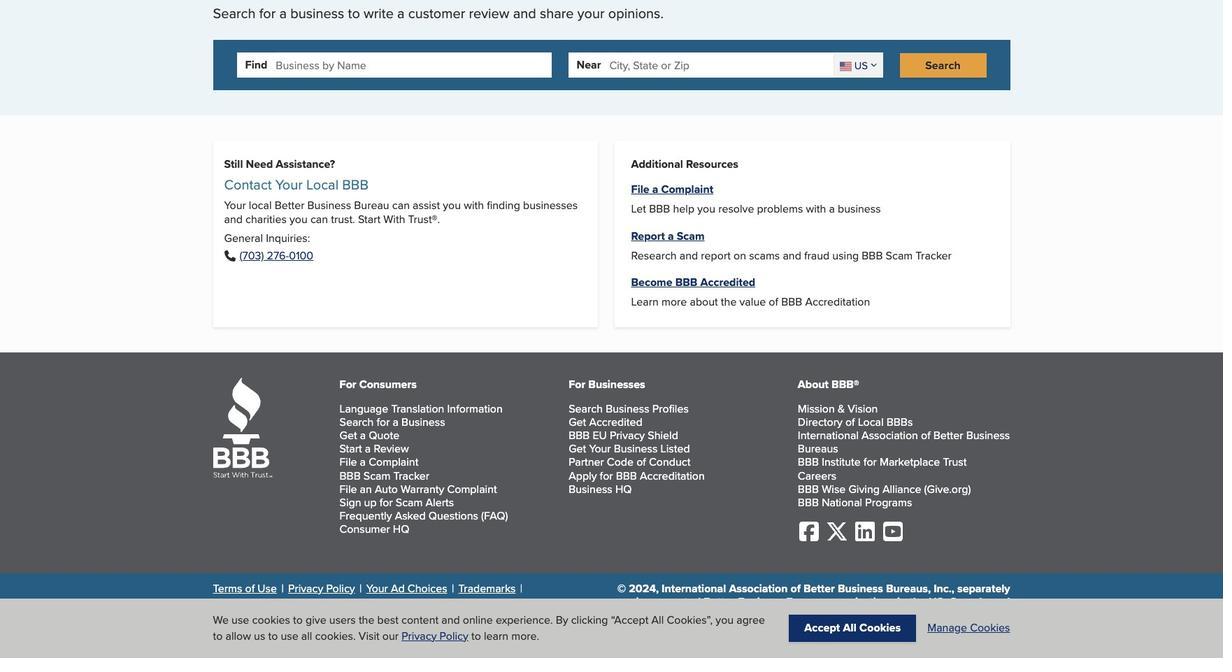 Task type: describe. For each thing, give the bounding box(es) containing it.
accredited inside search business profiles get accredited bbb eu privacy shield get your business listed partner code of conduct apply for bbb accreditation business hq
[[589, 415, 642, 431]]

translation
[[391, 401, 444, 417]]

become
[[631, 275, 672, 291]]

better inside still need assistance? contact your local bbb your local better business bureau can assist you with finding businesses and charities you can trust. start with trust®.
[[275, 198, 304, 214]]

trust.
[[331, 212, 355, 228]]

bbb inside language translation information search for a business get a quote start a review file a complaint bbb scam tracker file an auto warranty complaint sign up for scam alerts frequently asked questions (faq) consumer hq
[[339, 468, 361, 484]]

resolve
[[718, 202, 754, 218]]

local
[[249, 198, 272, 214]]

accept all cookies
[[804, 620, 901, 636]]

search for search business profiles get accredited bbb eu privacy shield get your business listed partner code of conduct apply for bbb accreditation business hq
[[569, 401, 603, 417]]

better inside the mission & vision directory of local bbbs international association of better business bureaus bbb institute for marketplace trust careers bbb wise giving alliance (give.org) bbb national programs
[[933, 428, 963, 444]]

cookies
[[252, 612, 290, 628]]

for businesses
[[569, 377, 645, 393]]

cookies inside manage cookies 'button'
[[970, 620, 1010, 636]]

assistance?
[[276, 157, 335, 173]]

search for search
[[925, 58, 961, 74]]

hq inside search business profiles get accredited bbb eu privacy shield get your business listed partner code of conduct apply for bbb accreditation business hq
[[615, 482, 632, 498]]

your ad choices link
[[366, 581, 447, 597]]

resources
[[686, 157, 738, 173]]

accredited inside become bbb accredited learn more about the value of bbb accreditation
[[700, 275, 755, 291]]

your inside search business profiles get accredited bbb eu privacy shield get your business listed partner code of conduct apply for bbb accreditation business hq
[[589, 441, 611, 458]]

bbb up more
[[675, 275, 698, 291]]

1 vertical spatial international
[[662, 581, 726, 597]]

for consumers
[[339, 377, 417, 393]]

clicking
[[571, 612, 608, 628]]

2024,
[[629, 581, 659, 597]]

search for a business link
[[339, 415, 445, 431]]

for inside © 2024, international association of better business bureaus, inc., separately incorporated better business bureau organizations in the us, canada and mexico and bbb institute for marketplace trust, inc. all rights reserved. *in canada, trademark(s) of the international association of better business bureaus, used under license.
[[764, 608, 778, 624]]

careers
[[798, 468, 836, 484]]

of right bbbs
[[921, 428, 930, 444]]

more.
[[511, 628, 539, 644]]

trust,
[[847, 608, 875, 624]]

bbb left wise
[[798, 482, 819, 498]]

privacy policy to learn more.
[[402, 628, 539, 644]]

national
[[822, 495, 862, 511]]

language translation information search for a business get a quote start a review file a complaint bbb scam tracker file an auto warranty complaint sign up for scam alerts frequently asked questions (faq) consumer hq
[[339, 401, 508, 538]]

partner code of conduct link
[[569, 455, 690, 471]]

search inside language translation information search for a business get a quote start a review file a complaint bbb scam tracker file an auto warranty complaint sign up for scam alerts frequently asked questions (faq) consumer hq
[[339, 415, 374, 431]]

charities
[[245, 212, 287, 228]]

of left under
[[918, 621, 928, 637]]

get inside language translation information search for a business get a quote start a review file a complaint bbb scam tracker file an auto warranty complaint sign up for scam alerts frequently asked questions (faq) consumer hq
[[339, 428, 357, 444]]

businesses
[[588, 377, 645, 393]]

marketplace inside © 2024, international association of better business bureaus, inc., separately incorporated better business bureau organizations in the us, canada and mexico and bbb institute for marketplace trust, inc. all rights reserved. *in canada, trademark(s) of the international association of better business bureaus, used under license.
[[781, 608, 844, 624]]

institute inside © 2024, international association of better business bureaus, inc., separately incorporated better business bureau organizations in the us, canada and mexico and bbb institute for marketplace trust, inc. all rights reserved. *in canada, trademark(s) of the international association of better business bureaus, used under license.
[[720, 608, 761, 624]]

and inside still need assistance? contact your local bbb your local better business bureau can assist you with finding businesses and charities you can trust. start with trust®.
[[224, 212, 243, 228]]

vision
[[848, 401, 878, 417]]

of inside search business profiles get accredited bbb eu privacy shield get your business listed partner code of conduct apply for bbb accreditation business hq
[[636, 455, 646, 471]]

search for a business to write a customer review and share your opinions.
[[213, 4, 664, 24]]

inc.,
[[934, 581, 954, 597]]

asked
[[395, 509, 426, 525]]

more
[[661, 294, 687, 311]]

auto
[[375, 482, 398, 498]]

review
[[469, 4, 509, 24]]

you inside file a complaint let bbb help you resolve problems with a business
[[697, 202, 715, 218]]

frequently asked questions (faq) link
[[339, 509, 508, 525]]

of left "use"
[[245, 581, 255, 597]]

reserved.
[[947, 608, 994, 624]]

US field
[[833, 53, 883, 78]]

local for your
[[306, 175, 339, 195]]

privacy for privacy policy
[[288, 581, 323, 597]]

general inquiries:
[[224, 231, 310, 247]]

in
[[897, 594, 906, 610]]

become bbb accredited link
[[631, 275, 755, 291]]

bbb inside 'report a scam research and report on scams and fraud using bbb scam tracker'
[[862, 248, 883, 264]]

still
[[224, 157, 243, 173]]

© 2024, international association of better business bureaus, inc., separately incorporated better business bureau organizations in the us, canada and mexico and bbb institute for marketplace trust, inc. all rights reserved. *in canada, trademark(s) of the international association of better business bureaus, used under license.
[[617, 581, 1010, 651]]

business inside file a complaint let bbb help you resolve problems with a business
[[838, 202, 881, 218]]

all inside we use cookies to give users the best content and online experience. by clicking "accept all cookies", you agree to allow us to use all cookies. visit our
[[651, 612, 664, 628]]

opinions.
[[608, 4, 664, 24]]

still need assistance? contact your local bbb your local better business bureau can assist you with finding businesses and charities you can trust. start with trust®.
[[224, 157, 578, 228]]

all
[[301, 628, 312, 644]]

additional resources
[[631, 157, 738, 173]]

best
[[377, 612, 399, 628]]

on
[[734, 248, 746, 264]]

institute inside the mission & vision directory of local bbbs international association of better business bureaus bbb institute for marketplace trust careers bbb wise giving alliance (give.org) bbb national programs
[[822, 455, 861, 471]]

information
[[447, 401, 503, 417]]

privacy for privacy policy to learn more.
[[402, 628, 437, 644]]

search button
[[900, 54, 986, 78]]

and left report
[[680, 248, 698, 264]]

canada
[[949, 594, 988, 610]]

apply for bbb accreditation link
[[569, 468, 705, 484]]

about bbb® link
[[798, 377, 859, 393]]

visit
[[359, 628, 380, 644]]

ad
[[391, 581, 405, 597]]

up
[[364, 495, 377, 511]]

code
[[607, 455, 634, 471]]

fraud
[[804, 248, 829, 264]]

experience.
[[496, 612, 553, 628]]

near
[[577, 57, 601, 74]]

1 horizontal spatial complaint
[[447, 482, 497, 498]]

file inside file a complaint let bbb help you resolve problems with a business
[[631, 182, 649, 198]]

0010-
[[286, 248, 313, 264]]

0 horizontal spatial business
[[290, 4, 344, 24]]

1 vertical spatial privacy policy link
[[402, 628, 468, 644]]

become bbb accredited learn more about the value of bbb accreditation
[[631, 275, 870, 311]]

questions
[[429, 509, 478, 525]]

(faq)
[[481, 509, 508, 525]]

0 horizontal spatial use
[[232, 612, 249, 628]]

we
[[213, 612, 229, 628]]

Near field
[[609, 53, 833, 78]]

language translation information link
[[339, 401, 503, 417]]

with inside file a complaint let bbb help you resolve problems with a business
[[806, 202, 826, 218]]

and right mexico
[[673, 608, 692, 624]]

international association of better business bureaus link
[[798, 428, 1010, 458]]

trademarks link
[[458, 581, 516, 597]]

1 horizontal spatial can
[[392, 198, 410, 214]]

of inside become bbb accredited learn more about the value of bbb accreditation
[[769, 294, 778, 311]]

to left the write
[[348, 4, 360, 24]]

file an auto warranty complaint link
[[339, 482, 497, 498]]

0 horizontal spatial can
[[310, 212, 328, 228]]

bbb right value
[[781, 294, 802, 311]]

bbb inside © 2024, international association of better business bureaus, inc., separately incorporated better business bureau organizations in the us, canada and mexico and bbb institute for marketplace trust, inc. all rights reserved. *in canada, trademark(s) of the international association of better business bureaus, used under license.
[[695, 608, 717, 624]]

bbb inside still need assistance? contact your local bbb your local better business bureau can assist you with finding businesses and charities you can trust. start with trust®.
[[342, 175, 369, 195]]

marketplace inside the mission & vision directory of local bbbs international association of better business bureaus bbb institute for marketplace trust careers bbb wise giving alliance (give.org) bbb national programs
[[880, 455, 940, 471]]

share
[[540, 4, 574, 24]]

online
[[463, 612, 493, 628]]

0 horizontal spatial file a complaint link
[[339, 455, 418, 471]]

trust®.
[[408, 212, 440, 228]]

finding
[[487, 198, 520, 214]]

bbb down careers
[[798, 495, 819, 511]]

business inside language translation information search for a business get a quote start a review file a complaint bbb scam tracker file an auto warranty complaint sign up for scam alerts frequently asked questions (faq) consumer hq
[[401, 415, 445, 431]]

bbb scam tracker link
[[339, 468, 429, 484]]

get a quote link
[[339, 428, 399, 444]]

help
[[673, 202, 694, 218]]

us,
[[929, 594, 946, 610]]

(307)
[[240, 248, 264, 264]]

you inside we use cookies to give users the best content and online experience. by clicking "accept all cookies", you agree to allow us to use all cookies. visit our
[[716, 612, 734, 628]]

of left organizations
[[791, 581, 801, 597]]

0 vertical spatial privacy policy link
[[288, 581, 355, 597]]

the right in
[[909, 594, 926, 610]]

to left learn
[[471, 628, 481, 644]]

canada,
[[645, 621, 686, 637]]

with inside still need assistance? contact your local bbb your local better business bureau can assist you with finding businesses and charities you can trust. start with trust®.
[[464, 198, 484, 214]]

your down contact
[[224, 198, 246, 214]]

for inside the mission & vision directory of local bbbs international association of better business bureaus bbb institute for marketplace trust careers bbb wise giving alliance (give.org) bbb national programs
[[864, 455, 877, 471]]

sign
[[339, 495, 361, 511]]

cookies.
[[315, 628, 356, 644]]

sign up for scam alerts link
[[339, 495, 454, 511]]

policy inside trademarks hyperlinking policy
[[278, 598, 307, 615]]

for for for consumers
[[339, 377, 356, 393]]

bureau inside still need assistance? contact your local bbb your local better business bureau can assist you with finding businesses and charities you can trust. start with trust®.
[[354, 198, 389, 214]]

policy for privacy policy to learn more.
[[440, 628, 468, 644]]

used
[[909, 634, 933, 651]]

1 vertical spatial file
[[339, 455, 357, 471]]

bbb inside file a complaint let bbb help you resolve problems with a business
[[649, 202, 670, 218]]



Task type: vqa. For each thing, say whether or not it's contained in the screenshot.
'time'
no



Task type: locate. For each thing, give the bounding box(es) containing it.
bbb institute for marketplace trust link
[[798, 455, 967, 471]]

all right accept
[[843, 620, 857, 636]]

to left allow
[[213, 628, 223, 644]]

bureau left trust®.
[[354, 198, 389, 214]]

partner
[[569, 455, 604, 471]]

complaint up 'questions'
[[447, 482, 497, 498]]

tracker inside 'report a scam research and report on scams and fraud using bbb scam tracker'
[[916, 248, 952, 264]]

start left 'with' on the left of the page
[[358, 212, 380, 228]]

policy right content
[[440, 628, 468, 644]]

can left trust.
[[310, 212, 328, 228]]

1 horizontal spatial privacy policy link
[[402, 628, 468, 644]]

hq inside language translation information search for a business get a quote start a review file a complaint bbb scam tracker file an auto warranty complaint sign up for scam alerts frequently asked questions (faq) consumer hq
[[393, 522, 409, 538]]

0 horizontal spatial with
[[464, 198, 484, 214]]

2 vertical spatial complaint
[[447, 482, 497, 498]]

1 horizontal spatial with
[[806, 202, 826, 218]]

2 cookies from the left
[[970, 620, 1010, 636]]

use left all
[[281, 628, 298, 644]]

1 horizontal spatial business
[[838, 202, 881, 218]]

local inside still need assistance? contact your local bbb your local better business bureau can assist you with finding businesses and charities you can trust. start with trust®.
[[306, 175, 339, 195]]

policy up all
[[278, 598, 307, 615]]

1 horizontal spatial privacy
[[402, 628, 437, 644]]

organizations
[[826, 594, 894, 610]]

0 vertical spatial accreditation
[[805, 294, 870, 311]]

bbb up sign
[[339, 468, 361, 484]]

start inside still need assistance? contact your local bbb your local better business bureau can assist you with finding businesses and charities you can trust. start with trust®.
[[358, 212, 380, 228]]

1 horizontal spatial policy
[[326, 581, 355, 597]]

using
[[832, 248, 859, 264]]

0 horizontal spatial marketplace
[[781, 608, 844, 624]]

search business profiles link
[[569, 401, 689, 417]]

start left quote
[[339, 441, 362, 458]]

0 vertical spatial file a complaint link
[[631, 182, 713, 198]]

privacy up give
[[288, 581, 323, 597]]

marketplace
[[880, 455, 940, 471], [781, 608, 844, 624]]

0 horizontal spatial accredited
[[589, 415, 642, 431]]

privacy right our
[[402, 628, 437, 644]]

consumers
[[359, 377, 417, 393]]

report a scam research and report on scams and fraud using bbb scam tracker
[[631, 228, 952, 264]]

"accept
[[611, 612, 649, 628]]

1 vertical spatial bureaus,
[[861, 634, 906, 651]]

with left finding
[[464, 198, 484, 214]]

1 horizontal spatial marketplace
[[880, 455, 940, 471]]

accept
[[804, 620, 840, 636]]

you right assist
[[443, 198, 461, 214]]

for businesses link
[[569, 377, 645, 393]]

tracker inside language translation information search for a business get a quote start a review file a complaint bbb scam tracker file an auto warranty complaint sign up for scam alerts frequently asked questions (faq) consumer hq
[[393, 468, 429, 484]]

choices
[[408, 581, 447, 597]]

incorporated
[[636, 594, 701, 610]]

let
[[631, 202, 646, 218]]

0 horizontal spatial institute
[[720, 608, 761, 624]]

accreditation down 'listed'
[[640, 468, 705, 484]]

cookies inside accept all cookies button
[[859, 620, 901, 636]]

file up let
[[631, 182, 649, 198]]

0 vertical spatial business
[[290, 4, 344, 24]]

hq down code
[[615, 482, 632, 498]]

0 vertical spatial hq
[[615, 482, 632, 498]]

terms of use link
[[213, 581, 277, 597]]

accreditation inside become bbb accredited learn more about the value of bbb accreditation
[[805, 294, 870, 311]]

2 vertical spatial privacy
[[402, 628, 437, 644]]

for right trademark(s)
[[764, 608, 778, 624]]

us
[[854, 59, 868, 73]]

2 horizontal spatial privacy
[[610, 428, 645, 444]]

1 horizontal spatial local
[[858, 415, 884, 431]]

1 vertical spatial hq
[[393, 522, 409, 538]]

alliance
[[882, 482, 921, 498]]

bbb right canada,
[[695, 608, 717, 624]]

start
[[358, 212, 380, 228], [339, 441, 362, 458]]

write
[[364, 4, 394, 24]]

hq down sign up for scam alerts link
[[393, 522, 409, 538]]

bbb right let
[[649, 202, 670, 218]]

privacy down search business profiles "link"
[[610, 428, 645, 444]]

accreditation
[[805, 294, 870, 311], [640, 468, 705, 484]]

institute right cookies",
[[720, 608, 761, 624]]

and left online
[[441, 612, 460, 628]]

1 vertical spatial institute
[[720, 608, 761, 624]]

2 vertical spatial association
[[856, 621, 915, 637]]

search for search for a business to write a customer review and share your opinions.
[[213, 4, 256, 24]]

local for of
[[858, 415, 884, 431]]

0 horizontal spatial cookies
[[859, 620, 901, 636]]

bbb up trust.
[[342, 175, 369, 195]]

mission & vision link
[[798, 401, 878, 417]]

marketplace left trust, at right bottom
[[781, 608, 844, 624]]

separately
[[957, 581, 1010, 597]]

trademarks hyperlinking policy
[[213, 581, 516, 615]]

1 vertical spatial policy
[[278, 598, 307, 615]]

association inside the mission & vision directory of local bbbs international association of better business bureaus bbb institute for marketplace trust careers bbb wise giving alliance (give.org) bbb national programs
[[862, 428, 918, 444]]

manage
[[927, 620, 967, 636]]

business inside the mission & vision directory of local bbbs international association of better business bureaus bbb institute for marketplace trust careers bbb wise giving alliance (give.org) bbb national programs
[[966, 428, 1010, 444]]

1 vertical spatial accreditation
[[640, 468, 705, 484]]

local down "assistance?"
[[306, 175, 339, 195]]

for up giving
[[864, 455, 877, 471]]

for up review
[[377, 415, 390, 431]]

bureaus, down inc.
[[861, 634, 906, 651]]

1 vertical spatial marketplace
[[781, 608, 844, 624]]

inc.
[[878, 608, 896, 624]]

2 horizontal spatial complaint
[[661, 182, 713, 198]]

warranty
[[401, 482, 444, 498]]

1 horizontal spatial cookies
[[970, 620, 1010, 636]]

complaint up help
[[661, 182, 713, 198]]

accreditation down using
[[805, 294, 870, 311]]

bbb down get your business listed link
[[616, 468, 637, 484]]

1 cookies from the left
[[859, 620, 901, 636]]

the left value
[[721, 294, 737, 311]]

your down "assistance?"
[[275, 175, 303, 195]]

accredited up get your business listed link
[[589, 415, 642, 431]]

international inside the mission & vision directory of local bbbs international association of better business bureaus bbb institute for marketplace trust careers bbb wise giving alliance (give.org) bbb national programs
[[798, 428, 859, 444]]

cookies
[[859, 620, 901, 636], [970, 620, 1010, 636]]

1 vertical spatial file a complaint link
[[339, 455, 418, 471]]

0 vertical spatial complaint
[[661, 182, 713, 198]]

complaint inside file a complaint let bbb help you resolve problems with a business
[[661, 182, 713, 198]]

0 horizontal spatial accreditation
[[640, 468, 705, 484]]

1 horizontal spatial tracker
[[916, 248, 952, 264]]

2 horizontal spatial all
[[899, 608, 912, 624]]

0 horizontal spatial for
[[339, 377, 356, 393]]

search inside search business profiles get accredited bbb eu privacy shield get your business listed partner code of conduct apply for bbb accreditation business hq
[[569, 401, 603, 417]]

1 vertical spatial local
[[858, 415, 884, 431]]

programs
[[865, 495, 912, 511]]

profiles
[[652, 401, 689, 417]]

and left the share at top
[[513, 4, 536, 24]]

and up general
[[224, 212, 243, 228]]

can left assist
[[392, 198, 410, 214]]

consumer
[[339, 522, 390, 538]]

privacy policy link
[[288, 581, 355, 597], [402, 628, 468, 644]]

the inside become bbb accredited learn more about the value of bbb accreditation
[[721, 294, 737, 311]]

your down get accredited link
[[589, 441, 611, 458]]

with
[[383, 212, 405, 228]]

for right apply
[[600, 468, 613, 484]]

policy up users
[[326, 581, 355, 597]]

0 horizontal spatial hq
[[393, 522, 409, 538]]

1 horizontal spatial institute
[[822, 455, 861, 471]]

alerts
[[426, 495, 454, 511]]

about bbb®
[[798, 377, 859, 393]]

us
[[254, 628, 265, 644]]

0 vertical spatial tracker
[[916, 248, 952, 264]]

0 vertical spatial international
[[798, 428, 859, 444]]

2 horizontal spatial policy
[[440, 628, 468, 644]]

bureau inside © 2024, international association of better business bureaus, inc., separately incorporated better business bureau organizations in the us, canada and mexico and bbb institute for marketplace trust, inc. all rights reserved. *in canada, trademark(s) of the international association of better business bureaus, used under license.
[[786, 594, 823, 610]]

association down in
[[856, 621, 915, 637]]

business
[[290, 4, 344, 24], [838, 202, 881, 218]]

file a complaint link up help
[[631, 182, 713, 198]]

1 vertical spatial complaint
[[369, 455, 418, 471]]

of right code
[[636, 455, 646, 471]]

0 horizontal spatial privacy
[[288, 581, 323, 597]]

2 vertical spatial policy
[[440, 628, 468, 644]]

the left best
[[359, 612, 374, 628]]

0 horizontal spatial bureau
[[354, 198, 389, 214]]

1 vertical spatial start
[[339, 441, 362, 458]]

giving
[[849, 482, 880, 498]]

1 vertical spatial bureau
[[786, 594, 823, 610]]

you right help
[[697, 202, 715, 218]]

quote
[[369, 428, 399, 444]]

2 vertical spatial file
[[339, 482, 357, 498]]

0 vertical spatial file
[[631, 182, 649, 198]]

*in
[[997, 608, 1010, 624]]

privacy policy link right our
[[402, 628, 468, 644]]

privacy policy link up give
[[288, 581, 355, 597]]

to left give
[[293, 612, 303, 628]]

bureaus, up rights
[[886, 581, 931, 597]]

association up bbb institute for marketplace trust link
[[862, 428, 918, 444]]

0 vertical spatial bureaus,
[[886, 581, 931, 597]]

and left fraud
[[783, 248, 801, 264]]

contact
[[224, 175, 272, 195]]

inquiries:
[[266, 231, 310, 247]]

report a scam link
[[631, 228, 705, 245]]

trademarks
[[458, 581, 516, 597]]

allow
[[225, 628, 251, 644]]

1 horizontal spatial bureau
[[786, 594, 823, 610]]

for up language
[[339, 377, 356, 393]]

start inside language translation information search for a business get a quote start a review file a complaint bbb scam tracker file an auto warranty complaint sign up for scam alerts frequently asked questions (faq) consumer hq
[[339, 441, 362, 458]]

accredited down on
[[700, 275, 755, 291]]

1 horizontal spatial all
[[843, 620, 857, 636]]

0 horizontal spatial local
[[306, 175, 339, 195]]

and inside we use cookies to give users the best content and online experience. by clicking "accept all cookies", you agree to allow us to use all cookies. visit our
[[441, 612, 460, 628]]

all inside © 2024, international association of better business bureaus, inc., separately incorporated better business bureau organizations in the us, canada and mexico and bbb institute for marketplace trust, inc. all rights reserved. *in canada, trademark(s) of the international association of better business bureaus, used under license.
[[899, 608, 912, 624]]

you up inquiries:
[[289, 212, 308, 228]]

0 vertical spatial privacy
[[610, 428, 645, 444]]

0 vertical spatial institute
[[822, 455, 861, 471]]

for left businesses
[[569, 377, 585, 393]]

assist
[[413, 198, 440, 214]]

general
[[224, 231, 263, 247]]

policy for privacy policy
[[326, 581, 355, 597]]

0 vertical spatial start
[[358, 212, 380, 228]]

1 vertical spatial business
[[838, 202, 881, 218]]

search inside button
[[925, 58, 961, 74]]

the right 'agree'
[[769, 621, 786, 637]]

file a complaint link
[[631, 182, 713, 198], [339, 455, 418, 471]]

0010-672 (307)
[[240, 248, 313, 264]]

a inside 'report a scam research and report on scams and fraud using bbb scam tracker'
[[668, 228, 674, 245]]

bbb image
[[213, 378, 272, 479]]

bbb right using
[[862, 248, 883, 264]]

for right up
[[379, 495, 393, 511]]

1 vertical spatial accredited
[[589, 415, 642, 431]]

bbb down the "directory"
[[798, 455, 819, 471]]

of right value
[[769, 294, 778, 311]]

terms of use
[[213, 581, 277, 597]]

get your business listed link
[[569, 441, 690, 458]]

search
[[213, 4, 256, 24], [925, 58, 961, 74], [569, 401, 603, 417], [339, 415, 374, 431]]

bureaus
[[798, 441, 838, 458]]

directory of local bbbs link
[[798, 415, 913, 431]]

and right canada
[[991, 594, 1010, 610]]

local inside the mission & vision directory of local bbbs international association of better business bureaus bbb institute for marketplace trust careers bbb wise giving alliance (give.org) bbb national programs
[[858, 415, 884, 431]]

marketplace up alliance
[[880, 455, 940, 471]]

all down incorporated
[[651, 612, 664, 628]]

consumer hq link
[[339, 522, 409, 538]]

report
[[631, 228, 665, 245]]

0 horizontal spatial tracker
[[393, 468, 429, 484]]

hyperlinking
[[213, 598, 275, 615]]

0 horizontal spatial policy
[[278, 598, 307, 615]]

1 horizontal spatial accredited
[[700, 275, 755, 291]]

wise
[[822, 482, 846, 498]]

need
[[246, 157, 273, 173]]

2 for from the left
[[569, 377, 585, 393]]

an
[[360, 482, 372, 498]]

manage cookies
[[927, 620, 1010, 636]]

all right inc.
[[899, 608, 912, 624]]

trust
[[943, 455, 967, 471]]

Find search field
[[276, 53, 551, 78]]

for for for businesses
[[569, 377, 585, 393]]

0 vertical spatial marketplace
[[880, 455, 940, 471]]

terms
[[213, 581, 242, 597]]

1 vertical spatial tracker
[[393, 468, 429, 484]]

0 horizontal spatial all
[[651, 612, 664, 628]]

better
[[275, 198, 304, 214], [933, 428, 963, 444], [803, 581, 835, 597], [704, 594, 735, 610], [930, 621, 962, 637]]

of right &
[[845, 415, 855, 431]]

local left bbbs
[[858, 415, 884, 431]]

0 vertical spatial association
[[862, 428, 918, 444]]

business
[[307, 198, 351, 214], [606, 401, 649, 417], [401, 415, 445, 431], [966, 428, 1010, 444], [614, 441, 658, 458], [569, 482, 612, 498], [838, 581, 883, 597], [738, 594, 783, 610], [965, 621, 1010, 637]]

1 for from the left
[[339, 377, 356, 393]]

0 vertical spatial accredited
[[700, 275, 755, 291]]

users
[[329, 612, 356, 628]]

0 horizontal spatial privacy policy link
[[288, 581, 355, 597]]

1 vertical spatial association
[[729, 581, 788, 597]]

business up using
[[838, 202, 881, 218]]

learn
[[631, 294, 659, 311]]

file left an on the bottom of page
[[339, 482, 357, 498]]

of
[[769, 294, 778, 311], [845, 415, 855, 431], [921, 428, 930, 444], [636, 455, 646, 471], [245, 581, 255, 597], [791, 581, 801, 597], [756, 621, 766, 637], [918, 621, 928, 637]]

business left the write
[[290, 4, 344, 24]]

bureau up accept
[[786, 594, 823, 610]]

accreditation inside search business profiles get accredited bbb eu privacy shield get your business listed partner code of conduct apply for bbb accreditation business hq
[[640, 468, 705, 484]]

we use cookies to give users the best content and online experience. by clicking "accept all cookies", you agree to allow us to use all cookies. visit our
[[213, 612, 765, 644]]

institute up wise
[[822, 455, 861, 471]]

bbbs
[[886, 415, 913, 431]]

report
[[701, 248, 731, 264]]

complaint up auto
[[369, 455, 418, 471]]

the inside we use cookies to give users the best content and online experience. by clicking "accept all cookies", you agree to allow us to use all cookies. visit our
[[359, 612, 374, 628]]

business inside still need assistance? contact your local bbb your local better business bureau can assist you with finding businesses and charities you can trust. start with trust®.
[[307, 198, 351, 214]]

1 vertical spatial privacy
[[288, 581, 323, 597]]

for up find at top
[[259, 4, 276, 24]]

use
[[258, 581, 277, 597]]

agree
[[736, 612, 765, 628]]

of right trademark(s)
[[756, 621, 766, 637]]

use right we at the left
[[232, 612, 249, 628]]

privacy inside search business profiles get accredited bbb eu privacy shield get your business listed partner code of conduct apply for bbb accreditation business hq
[[610, 428, 645, 444]]

you left 'agree'
[[716, 612, 734, 628]]

with right problems on the right of the page
[[806, 202, 826, 218]]

can
[[392, 198, 410, 214], [310, 212, 328, 228]]

your left ad
[[366, 581, 388, 597]]

international
[[798, 428, 859, 444], [662, 581, 726, 597], [789, 621, 853, 637]]

your ad choices
[[366, 581, 447, 597]]

to right 'us'
[[268, 628, 278, 644]]

1 horizontal spatial accreditation
[[805, 294, 870, 311]]

672
[[267, 248, 286, 264]]

get
[[569, 415, 586, 431], [339, 428, 357, 444], [569, 441, 586, 458]]

1 horizontal spatial use
[[281, 628, 298, 644]]

give
[[306, 612, 326, 628]]

file
[[631, 182, 649, 198], [339, 455, 357, 471], [339, 482, 357, 498]]

0 horizontal spatial complaint
[[369, 455, 418, 471]]

business hq link
[[569, 482, 632, 498]]

file a complaint link down quote
[[339, 455, 418, 471]]

0 vertical spatial bureau
[[354, 198, 389, 214]]

file down get a quote link
[[339, 455, 357, 471]]

1 horizontal spatial file a complaint link
[[631, 182, 713, 198]]

bbb left eu
[[569, 428, 590, 444]]

0 vertical spatial local
[[306, 175, 339, 195]]

0 vertical spatial policy
[[326, 581, 355, 597]]

additional
[[631, 157, 683, 173]]

association up 'agree'
[[729, 581, 788, 597]]

1 horizontal spatial hq
[[615, 482, 632, 498]]

2 vertical spatial international
[[789, 621, 853, 637]]

all inside accept all cookies button
[[843, 620, 857, 636]]

for inside search business profiles get accredited bbb eu privacy shield get your business listed partner code of conduct apply for bbb accreditation business hq
[[600, 468, 613, 484]]

1 horizontal spatial for
[[569, 377, 585, 393]]



